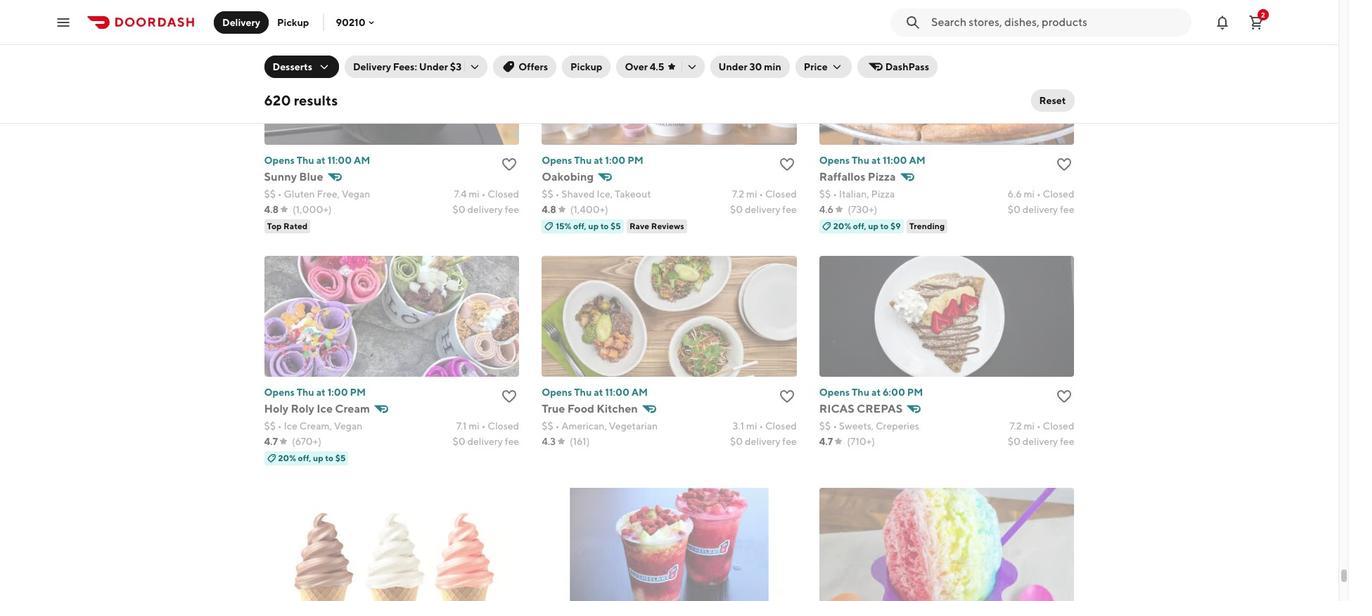 Task type: vqa. For each thing, say whether or not it's contained in the screenshot.
Galbi K-BBQ Doshirak $19.99
no



Task type: describe. For each thing, give the bounding box(es) containing it.
7.1
[[456, 421, 467, 432]]

mi for oakobing
[[747, 188, 758, 200]]

4.3
[[542, 436, 556, 447]]

$​0 delivery fee for oakobing
[[731, 204, 797, 215]]

creperies
[[876, 421, 920, 432]]

(730+)
[[848, 204, 878, 215]]

opens thu at 11:00 am for blue
[[264, 155, 370, 166]]

4.6
[[820, 204, 834, 215]]

sunny
[[264, 170, 297, 183]]

results
[[294, 92, 338, 108]]

dashpass button
[[858, 56, 938, 78]]

mi for true food kitchen
[[747, 421, 758, 432]]

(1,400+)
[[571, 204, 609, 215]]

opens for raffallos pizza
[[820, 155, 850, 166]]

vegetarian
[[609, 421, 658, 432]]

crepas
[[857, 402, 903, 416]]

1 horizontal spatial pickup button
[[562, 56, 611, 78]]

closed for oakobing
[[766, 188, 797, 200]]

up for raffallos pizza
[[869, 221, 879, 231]]

$$ for true food kitchen
[[542, 421, 554, 432]]

true food kitchen
[[542, 402, 638, 416]]

$​0 delivery fee for holy roly ice cream
[[453, 436, 519, 447]]

am for sunny blue
[[354, 155, 370, 166]]

$$ • american, vegetarian
[[542, 421, 658, 432]]

0 horizontal spatial to
[[325, 453, 334, 464]]

pm for holy roly ice cream
[[350, 387, 366, 398]]

delivery for sunny blue
[[468, 204, 503, 215]]

offers
[[519, 61, 548, 72]]

rave reviews
[[630, 221, 685, 231]]

620 results
[[264, 92, 338, 108]]

20% off, up to $9
[[834, 221, 901, 231]]

opens thu at 11:00 am for food
[[542, 387, 648, 398]]

7.1 mi • closed
[[456, 421, 519, 432]]

reset button
[[1031, 89, 1075, 112]]

$$ for holy roly ice cream
[[264, 421, 276, 432]]

ice for •
[[284, 421, 298, 432]]

roly
[[291, 402, 315, 416]]

$5 for 15% off, up to $5
[[611, 221, 621, 231]]

$​0 for true food kitchen
[[731, 436, 743, 447]]

off, for raffallos pizza
[[854, 221, 867, 231]]

click to add this store to your saved list image for holy roly ice cream
[[501, 388, 518, 405]]

sunny blue
[[264, 170, 323, 183]]

$$ for ricas crepas
[[820, 421, 831, 432]]

(670+)
[[292, 436, 322, 447]]

15%
[[556, 221, 572, 231]]

delivery for delivery
[[222, 17, 260, 28]]

620
[[264, 92, 291, 108]]

true
[[542, 402, 565, 416]]

fee for holy roly ice cream
[[505, 436, 519, 447]]

3 items, open order cart image
[[1249, 14, 1265, 31]]

0 vertical spatial pizza
[[868, 170, 896, 183]]

4.7 for ricas crepas
[[820, 436, 834, 447]]

$​0 for ricas crepas
[[1008, 436, 1021, 447]]

closed for holy roly ice cream
[[488, 421, 519, 432]]

7.4 mi • closed
[[454, 188, 519, 200]]

under 30 min button
[[710, 56, 790, 78]]

ricas
[[820, 402, 855, 416]]

4.8 for oakobing
[[542, 204, 557, 215]]

6.6 mi • closed
[[1008, 188, 1075, 200]]

raffallos
[[820, 170, 866, 183]]

(710+)
[[848, 436, 875, 447]]

closed for ricas crepas
[[1043, 421, 1075, 432]]

takeout
[[615, 188, 651, 200]]

click to add this store to your saved list image for oakobing
[[779, 156, 796, 173]]

delivery for raffallos pizza
[[1023, 204, 1059, 215]]

pickup for the left pickup button
[[277, 17, 309, 28]]

opens thu at 11:00 am for pizza
[[820, 155, 926, 166]]

top rated
[[267, 221, 308, 231]]

pm for ricas crepas
[[908, 387, 924, 398]]

$$ for oakobing
[[542, 188, 554, 200]]

sweets,
[[839, 421, 874, 432]]

ice for roly
[[317, 402, 333, 416]]

$5 for 20% off, up to $5
[[335, 453, 346, 464]]

$$ for sunny blue
[[264, 188, 276, 200]]

american,
[[562, 421, 607, 432]]

offers button
[[494, 56, 557, 78]]

closed for true food kitchen
[[766, 421, 797, 432]]

to for raffallos pizza
[[881, 221, 889, 231]]

over 4.5 button
[[617, 56, 705, 78]]

shaved
[[562, 188, 595, 200]]

thu for ricas crepas
[[852, 387, 870, 398]]

11:00 for true food kitchen
[[605, 387, 630, 398]]

blue
[[299, 170, 323, 183]]

7.4
[[454, 188, 467, 200]]

under inside button
[[719, 61, 748, 72]]

desserts
[[273, 61, 313, 72]]

15% off, up to $5
[[556, 221, 621, 231]]

$9
[[891, 221, 901, 231]]

mi for sunny blue
[[469, 188, 480, 200]]

20% for 20% off, up to $9
[[834, 221, 852, 231]]

up for oakobing
[[589, 221, 599, 231]]

at for true food kitchen
[[594, 387, 603, 398]]

open menu image
[[55, 14, 72, 31]]

7.2 mi • closed for ricas crepas
[[1010, 421, 1075, 432]]

holy
[[264, 402, 289, 416]]

opens thu at 6:00 pm
[[820, 387, 924, 398]]

$$ • shaved ice, takeout
[[542, 188, 651, 200]]

$​0 for raffallos pizza
[[1008, 204, 1021, 215]]

delivery fees: under $3
[[353, 61, 462, 72]]

raffallos pizza
[[820, 170, 896, 183]]

delivery for delivery fees: under $3
[[353, 61, 391, 72]]

30
[[750, 61, 763, 72]]

$$ • ice cream, vegan
[[264, 421, 363, 432]]

$​0 delivery fee for true food kitchen
[[731, 436, 797, 447]]

thu for oakobing
[[575, 155, 592, 166]]

$$ • sweets, creperies
[[820, 421, 920, 432]]

2
[[1262, 10, 1266, 19]]

1 under from the left
[[419, 61, 448, 72]]

at for holy roly ice cream
[[316, 387, 326, 398]]

$$ • gluten free, vegan
[[264, 188, 370, 200]]

$​0 for holy roly ice cream
[[453, 436, 466, 447]]

opens thu at 1:00 pm for holy roly ice cream
[[264, 387, 366, 398]]

price
[[804, 61, 828, 72]]

7.2 for ricas crepas
[[1010, 421, 1022, 432]]

0 horizontal spatial off,
[[298, 453, 311, 464]]

rave
[[630, 221, 650, 231]]

3.1 mi • closed
[[733, 421, 797, 432]]

4.8 for sunny blue
[[264, 204, 279, 215]]

delivery for oakobing
[[745, 204, 781, 215]]

thu for true food kitchen
[[575, 387, 592, 398]]

4.7 for holy roly ice cream
[[264, 436, 278, 447]]

fee for ricas crepas
[[1061, 436, 1075, 447]]

holy roly ice cream
[[264, 402, 370, 416]]



Task type: locate. For each thing, give the bounding box(es) containing it.
opens thu at 1:00 pm
[[542, 155, 644, 166], [264, 387, 366, 398]]

0 vertical spatial ice
[[317, 402, 333, 416]]

fee for raffallos pizza
[[1061, 204, 1075, 215]]

ricas crepas
[[820, 402, 903, 416]]

pizza up $$ • italian, pizza
[[868, 170, 896, 183]]

1 horizontal spatial opens thu at 1:00 pm
[[542, 155, 644, 166]]

0 horizontal spatial 20%
[[278, 453, 296, 464]]

thu up blue
[[297, 155, 314, 166]]

at up raffallos pizza
[[872, 155, 881, 166]]

pickup button
[[269, 11, 318, 33], [562, 56, 611, 78]]

off, down (670+)
[[298, 453, 311, 464]]

2 under from the left
[[719, 61, 748, 72]]

1:00
[[605, 155, 626, 166], [328, 387, 348, 398]]

delivery for ricas crepas
[[1023, 436, 1059, 447]]

at up holy roly ice cream
[[316, 387, 326, 398]]

delivery for holy roly ice cream
[[468, 436, 503, 447]]

1 horizontal spatial to
[[601, 221, 609, 231]]

1 horizontal spatial 4.7
[[820, 436, 834, 447]]

off, for oakobing
[[574, 221, 587, 231]]

thu up raffallos pizza
[[852, 155, 870, 166]]

reviews
[[652, 221, 685, 231]]

$​0 delivery fee for raffallos pizza
[[1008, 204, 1075, 215]]

pickup left over
[[571, 61, 603, 72]]

1 vertical spatial pickup
[[571, 61, 603, 72]]

opens up holy
[[264, 387, 295, 398]]

90210 button
[[336, 17, 377, 28]]

gluten
[[284, 188, 315, 200]]

up down (730+)
[[869, 221, 879, 231]]

vegan for sunny blue
[[342, 188, 370, 200]]

$$ down holy
[[264, 421, 276, 432]]

fee for sunny blue
[[505, 204, 519, 215]]

4.7 down holy
[[264, 436, 278, 447]]

$​0 for oakobing
[[731, 204, 743, 215]]

delivery inside "button"
[[222, 17, 260, 28]]

$5 left rave
[[611, 221, 621, 231]]

click to add this store to your saved list image for true food kitchen
[[779, 388, 796, 405]]

opens thu at 11:00 am up raffallos pizza
[[820, 155, 926, 166]]

$$
[[264, 188, 276, 200], [542, 188, 554, 200], [820, 188, 831, 200], [264, 421, 276, 432], [542, 421, 554, 432], [820, 421, 831, 432]]

11:00 up "kitchen"
[[605, 387, 630, 398]]

desserts button
[[264, 56, 339, 78]]

2 horizontal spatial up
[[869, 221, 879, 231]]

$$ down ricas
[[820, 421, 831, 432]]

2 horizontal spatial am
[[910, 155, 926, 166]]

fee for true food kitchen
[[783, 436, 797, 447]]

4.8 up 15%
[[542, 204, 557, 215]]

vegan down 'cream'
[[334, 421, 363, 432]]

1 horizontal spatial pm
[[628, 155, 644, 166]]

4.7
[[264, 436, 278, 447], [820, 436, 834, 447]]

thu for holy roly ice cream
[[297, 387, 314, 398]]

delivery for true food kitchen
[[745, 436, 781, 447]]

cream
[[335, 402, 370, 416]]

thu up the oakobing
[[575, 155, 592, 166]]

0 horizontal spatial am
[[354, 155, 370, 166]]

ice down roly
[[284, 421, 298, 432]]

over 4.5
[[625, 61, 665, 72]]

pickup button left over
[[562, 56, 611, 78]]

0 horizontal spatial opens thu at 1:00 pm
[[264, 387, 366, 398]]

under 30 min
[[719, 61, 782, 72]]

0 horizontal spatial pm
[[350, 387, 366, 398]]

0 vertical spatial 7.2 mi • closed
[[732, 188, 797, 200]]

0 horizontal spatial delivery
[[222, 17, 260, 28]]

2 horizontal spatial off,
[[854, 221, 867, 231]]

$​0 delivery fee for ricas crepas
[[1008, 436, 1075, 447]]

am up "kitchen"
[[632, 387, 648, 398]]

up down (1,400+)
[[589, 221, 599, 231]]

1 vertical spatial ice
[[284, 421, 298, 432]]

am for raffallos pizza
[[910, 155, 926, 166]]

1:00 for holy roly ice cream
[[328, 387, 348, 398]]

cream,
[[300, 421, 332, 432]]

$$ up 4.3
[[542, 421, 554, 432]]

$​0 for sunny blue
[[453, 204, 466, 215]]

opens for holy roly ice cream
[[264, 387, 295, 398]]

pm for oakobing
[[628, 155, 644, 166]]

1:00 up ice,
[[605, 155, 626, 166]]

0 horizontal spatial under
[[419, 61, 448, 72]]

opens up raffallos
[[820, 155, 850, 166]]

0 horizontal spatial 4.7
[[264, 436, 278, 447]]

opens for sunny blue
[[264, 155, 295, 166]]

thu for sunny blue
[[297, 155, 314, 166]]

(161)
[[570, 436, 590, 447]]

0 vertical spatial delivery
[[222, 17, 260, 28]]

food
[[568, 402, 595, 416]]

min
[[765, 61, 782, 72]]

2 horizontal spatial pm
[[908, 387, 924, 398]]

1 vertical spatial delivery
[[353, 61, 391, 72]]

thu up "food"
[[575, 387, 592, 398]]

mi for raffallos pizza
[[1024, 188, 1035, 200]]

1 horizontal spatial 11:00
[[605, 387, 630, 398]]

reset
[[1040, 95, 1067, 106]]

opens thu at 1:00 pm for oakobing
[[542, 155, 644, 166]]

opens for true food kitchen
[[542, 387, 573, 398]]

4.8 up top
[[264, 204, 279, 215]]

0 horizontal spatial up
[[313, 453, 324, 464]]

2 horizontal spatial opens thu at 11:00 am
[[820, 155, 926, 166]]

ice,
[[597, 188, 613, 200]]

dashpass
[[886, 61, 930, 72]]

to down the cream,
[[325, 453, 334, 464]]

0 horizontal spatial pickup button
[[269, 11, 318, 33]]

11:00 for sunny blue
[[328, 155, 352, 166]]

fee
[[505, 204, 519, 215], [783, 204, 797, 215], [1061, 204, 1075, 215], [505, 436, 519, 447], [783, 436, 797, 447], [1061, 436, 1075, 447]]

0 horizontal spatial 7.2
[[732, 188, 745, 200]]

1:00 for oakobing
[[605, 155, 626, 166]]

1 4.8 from the left
[[264, 204, 279, 215]]

0 horizontal spatial 11:00
[[328, 155, 352, 166]]

20% down 4.6
[[834, 221, 852, 231]]

90210
[[336, 17, 366, 28]]

closed for raffallos pizza
[[1043, 188, 1075, 200]]

(1,000+)
[[293, 204, 332, 215]]

under left "$3"
[[419, 61, 448, 72]]

0 horizontal spatial 1:00
[[328, 387, 348, 398]]

opens
[[264, 155, 295, 166], [542, 155, 573, 166], [820, 155, 850, 166], [264, 387, 295, 398], [542, 387, 573, 398], [820, 387, 850, 398]]

$​0 delivery fee
[[453, 204, 519, 215], [731, 204, 797, 215], [1008, 204, 1075, 215], [453, 436, 519, 447], [731, 436, 797, 447], [1008, 436, 1075, 447]]

11:00 up raffallos pizza
[[883, 155, 908, 166]]

2 4.8 from the left
[[542, 204, 557, 215]]

$​0 delivery fee for sunny blue
[[453, 204, 519, 215]]

0 vertical spatial vegan
[[342, 188, 370, 200]]

6:00
[[883, 387, 906, 398]]

at up "true food kitchen"
[[594, 387, 603, 398]]

ice
[[317, 402, 333, 416], [284, 421, 298, 432]]

0 vertical spatial 7.2
[[732, 188, 745, 200]]

click to add this store to your saved list image
[[1057, 156, 1074, 173]]

mi for holy roly ice cream
[[469, 421, 480, 432]]

off, right 15%
[[574, 221, 587, 231]]

1 horizontal spatial delivery
[[353, 61, 391, 72]]

7.2 mi • closed for oakobing
[[732, 188, 797, 200]]

opens up 'sunny'
[[264, 155, 295, 166]]

pickup button up desserts
[[269, 11, 318, 33]]

$$ up 4.6
[[820, 188, 831, 200]]

3.1
[[733, 421, 745, 432]]

0 vertical spatial opens thu at 1:00 pm
[[542, 155, 644, 166]]

1:00 up 'cream'
[[328, 387, 348, 398]]

7.2 mi • closed
[[732, 188, 797, 200], [1010, 421, 1075, 432]]

$$ down 'sunny'
[[264, 188, 276, 200]]

opens thu at 11:00 am up "true food kitchen"
[[542, 387, 648, 398]]

7.2 for oakobing
[[732, 188, 745, 200]]

opens for oakobing
[[542, 155, 573, 166]]

20% for 20% off, up to $5
[[278, 453, 296, 464]]

at up blue
[[316, 155, 326, 166]]

delivery button
[[214, 11, 269, 33]]

1 horizontal spatial under
[[719, 61, 748, 72]]

1 horizontal spatial opens thu at 11:00 am
[[542, 387, 648, 398]]

opens thu at 11:00 am
[[264, 155, 370, 166], [820, 155, 926, 166], [542, 387, 648, 398]]

4.8
[[264, 204, 279, 215], [542, 204, 557, 215]]

opens thu at 1:00 pm up the oakobing
[[542, 155, 644, 166]]

at for raffallos pizza
[[872, 155, 881, 166]]

opens up true
[[542, 387, 573, 398]]

thu for raffallos pizza
[[852, 155, 870, 166]]

pm
[[628, 155, 644, 166], [350, 387, 366, 398], [908, 387, 924, 398]]

am up $$ • gluten free, vegan
[[354, 155, 370, 166]]

20% down (670+)
[[278, 453, 296, 464]]

opens thu at 11:00 am up blue
[[264, 155, 370, 166]]

to for oakobing
[[601, 221, 609, 231]]

oakobing
[[542, 170, 594, 183]]

1 vertical spatial vegan
[[334, 421, 363, 432]]

1 horizontal spatial ice
[[317, 402, 333, 416]]

pm right 6:00
[[908, 387, 924, 398]]

delivery
[[222, 17, 260, 28], [353, 61, 391, 72]]

rated
[[284, 221, 308, 231]]

1 horizontal spatial 4.8
[[542, 204, 557, 215]]

mi for ricas crepas
[[1024, 421, 1035, 432]]

$3
[[450, 61, 462, 72]]

am up trending
[[910, 155, 926, 166]]

fees:
[[393, 61, 417, 72]]

at for ricas crepas
[[872, 387, 881, 398]]

to left $9
[[881, 221, 889, 231]]

0 horizontal spatial $5
[[335, 453, 346, 464]]

to down (1,400+)
[[601, 221, 609, 231]]

off, down (730+)
[[854, 221, 867, 231]]

1 horizontal spatial 20%
[[834, 221, 852, 231]]

pizza up (730+)
[[872, 188, 895, 200]]

1 horizontal spatial $5
[[611, 221, 621, 231]]

1 horizontal spatial 7.2
[[1010, 421, 1022, 432]]

over
[[625, 61, 648, 72]]

italian,
[[839, 188, 870, 200]]

mi
[[469, 188, 480, 200], [747, 188, 758, 200], [1024, 188, 1035, 200], [469, 421, 480, 432], [747, 421, 758, 432], [1024, 421, 1035, 432]]

11:00
[[328, 155, 352, 166], [883, 155, 908, 166], [605, 387, 630, 398]]

click to add this store to your saved list image for ricas crepas
[[1057, 388, 1074, 405]]

0 vertical spatial pickup button
[[269, 11, 318, 33]]

opens up the oakobing
[[542, 155, 573, 166]]

click to add this store to your saved list image for sunny blue
[[501, 156, 518, 173]]

ice up the cream,
[[317, 402, 333, 416]]

1 vertical spatial 20%
[[278, 453, 296, 464]]

1 horizontal spatial up
[[589, 221, 599, 231]]

thu up ricas crepas
[[852, 387, 870, 398]]

1 vertical spatial 1:00
[[328, 387, 348, 398]]

20%
[[834, 221, 852, 231], [278, 453, 296, 464]]

7.2
[[732, 188, 745, 200], [1010, 421, 1022, 432]]

4.5
[[650, 61, 665, 72]]

1 vertical spatial pizza
[[872, 188, 895, 200]]

2 4.7 from the left
[[820, 436, 834, 447]]

vegan right free,
[[342, 188, 370, 200]]

•
[[278, 188, 282, 200], [482, 188, 486, 200], [556, 188, 560, 200], [760, 188, 764, 200], [833, 188, 838, 200], [1037, 188, 1041, 200], [278, 421, 282, 432], [482, 421, 486, 432], [556, 421, 560, 432], [760, 421, 764, 432], [833, 421, 838, 432], [1037, 421, 1041, 432]]

vegan for holy roly ice cream
[[334, 421, 363, 432]]

$​0
[[453, 204, 466, 215], [731, 204, 743, 215], [1008, 204, 1021, 215], [453, 436, 466, 447], [731, 436, 743, 447], [1008, 436, 1021, 447]]

6.6
[[1008, 188, 1022, 200]]

0 horizontal spatial pickup
[[277, 17, 309, 28]]

at for sunny blue
[[316, 155, 326, 166]]

2 horizontal spatial 11:00
[[883, 155, 908, 166]]

free,
[[317, 188, 340, 200]]

at for oakobing
[[594, 155, 603, 166]]

1 vertical spatial pickup button
[[562, 56, 611, 78]]

1 vertical spatial opens thu at 1:00 pm
[[264, 387, 366, 398]]

0 horizontal spatial opens thu at 11:00 am
[[264, 155, 370, 166]]

click to add this store to your saved list image
[[501, 156, 518, 173], [779, 156, 796, 173], [501, 388, 518, 405], [779, 388, 796, 405], [1057, 388, 1074, 405]]

kitchen
[[597, 402, 638, 416]]

0 horizontal spatial 7.2 mi • closed
[[732, 188, 797, 200]]

$$ down the oakobing
[[542, 188, 554, 200]]

1 vertical spatial 7.2 mi • closed
[[1010, 421, 1075, 432]]

thu
[[297, 155, 314, 166], [575, 155, 592, 166], [852, 155, 870, 166], [297, 387, 314, 398], [575, 387, 592, 398], [852, 387, 870, 398]]

0 vertical spatial 1:00
[[605, 155, 626, 166]]

11:00 up free,
[[328, 155, 352, 166]]

2 button
[[1243, 8, 1271, 36]]

1 horizontal spatial am
[[632, 387, 648, 398]]

price button
[[796, 56, 852, 78]]

closed for sunny blue
[[488, 188, 519, 200]]

1 vertical spatial 7.2
[[1010, 421, 1022, 432]]

Store search: begin typing to search for stores available on DoorDash text field
[[932, 14, 1184, 30]]

pickup up desserts
[[277, 17, 309, 28]]

1 horizontal spatial 7.2 mi • closed
[[1010, 421, 1075, 432]]

1 horizontal spatial 1:00
[[605, 155, 626, 166]]

thu up roly
[[297, 387, 314, 398]]

at up "$$ • shaved ice, takeout"
[[594, 155, 603, 166]]

under
[[419, 61, 448, 72], [719, 61, 748, 72]]

to
[[601, 221, 609, 231], [881, 221, 889, 231], [325, 453, 334, 464]]

fee for oakobing
[[783, 204, 797, 215]]

am
[[354, 155, 370, 166], [910, 155, 926, 166], [632, 387, 648, 398]]

under left 30
[[719, 61, 748, 72]]

closed
[[488, 188, 519, 200], [766, 188, 797, 200], [1043, 188, 1075, 200], [488, 421, 519, 432], [766, 421, 797, 432], [1043, 421, 1075, 432]]

opens up ricas
[[820, 387, 850, 398]]

0 horizontal spatial 4.8
[[264, 204, 279, 215]]

0 horizontal spatial ice
[[284, 421, 298, 432]]

$$ for raffallos pizza
[[820, 188, 831, 200]]

at up crepas
[[872, 387, 881, 398]]

up down (670+)
[[313, 453, 324, 464]]

$$ • italian, pizza
[[820, 188, 895, 200]]

opens for ricas crepas
[[820, 387, 850, 398]]

20% off, up to $5
[[278, 453, 346, 464]]

am for true food kitchen
[[632, 387, 648, 398]]

4.7 down ricas
[[820, 436, 834, 447]]

trending
[[910, 221, 945, 231]]

1 horizontal spatial off,
[[574, 221, 587, 231]]

delivery
[[468, 204, 503, 215], [745, 204, 781, 215], [1023, 204, 1059, 215], [468, 436, 503, 447], [745, 436, 781, 447], [1023, 436, 1059, 447]]

top
[[267, 221, 282, 231]]

notification bell image
[[1215, 14, 1232, 31]]

0 vertical spatial $5
[[611, 221, 621, 231]]

pickup for pickup button to the right
[[571, 61, 603, 72]]

opens thu at 1:00 pm up holy roly ice cream
[[264, 387, 366, 398]]

pm up takeout
[[628, 155, 644, 166]]

0 vertical spatial 20%
[[834, 221, 852, 231]]

up
[[589, 221, 599, 231], [869, 221, 879, 231], [313, 453, 324, 464]]

pm up 'cream'
[[350, 387, 366, 398]]

$5 down the $$ • ice cream, vegan at the bottom of page
[[335, 453, 346, 464]]

2 horizontal spatial to
[[881, 221, 889, 231]]

1 vertical spatial $5
[[335, 453, 346, 464]]

pickup
[[277, 17, 309, 28], [571, 61, 603, 72]]

1 horizontal spatial pickup
[[571, 61, 603, 72]]

11:00 for raffallos pizza
[[883, 155, 908, 166]]

0 vertical spatial pickup
[[277, 17, 309, 28]]

1 4.7 from the left
[[264, 436, 278, 447]]



